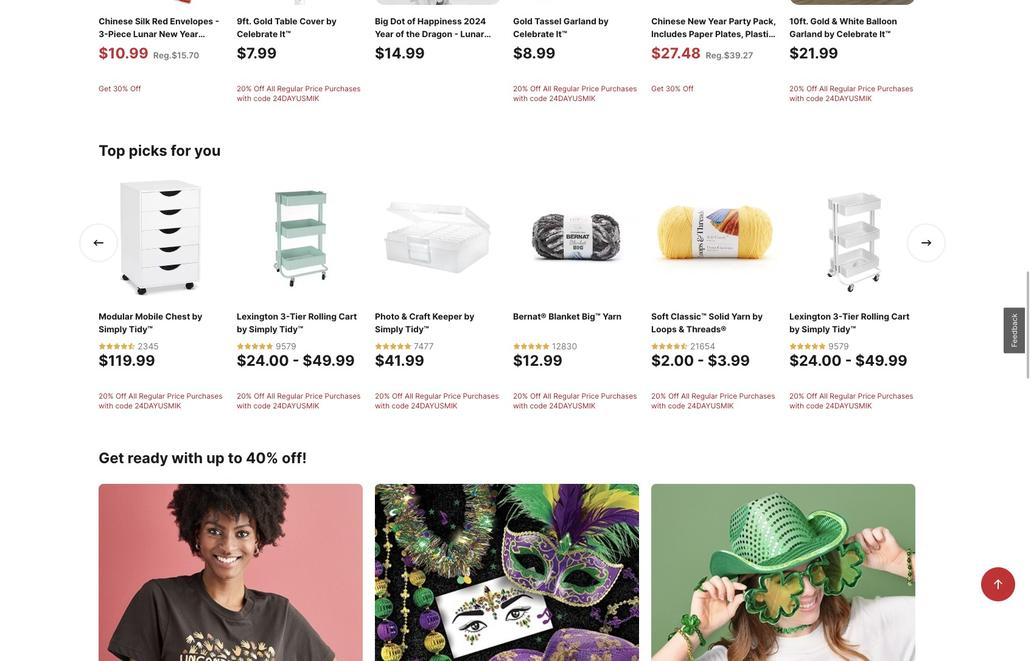 Task type: describe. For each thing, give the bounding box(es) containing it.
set
[[448, 53, 462, 63]]

tier for first lexington 3-tier rolling cart by simply tidy™ 'image' from right
[[842, 310, 859, 320]]

$7.99
[[237, 43, 277, 61]]

12830
[[552, 340, 577, 350]]

2024
[[464, 14, 486, 25]]

yarn for $12.99
[[603, 310, 622, 320]]

paper
[[689, 27, 713, 38]]

1 lexington 3-tier rolling cart by simply tidy™ image from the left
[[237, 173, 363, 299]]

$10.99
[[99, 43, 148, 61]]

$12.99
[[513, 350, 563, 368]]

9ft.
[[237, 14, 251, 25]]

white
[[840, 14, 864, 25]]

2 vertical spatial year
[[396, 40, 414, 50]]

$10.99 reg.$15.70
[[99, 43, 199, 61]]

7477
[[414, 340, 434, 350]]

tassel
[[535, 14, 562, 25]]

top
[[99, 140, 125, 158]]

bernat®
[[513, 310, 547, 320]]

20% for photo & craft keeper by simply tidy™
[[375, 390, 390, 399]]

lexington 3-tier rolling cart by simply tidy™ for first lexington 3-tier rolling cart by simply tidy™ 'image' from right
[[790, 310, 910, 333]]

table inside big dot of happiness 2024 year of the dragon - lunar new year centerpiece sticks - table toppers - set of 15
[[381, 53, 404, 63]]

code for second lexington 3-tier rolling cart by simply tidy™ 'image' from right
[[254, 400, 271, 409]]

big™
[[582, 310, 601, 320]]

includes
[[651, 27, 687, 38]]

lunar
[[460, 27, 484, 38]]

by inside modular mobile chest by simply tidy™
[[192, 310, 202, 320]]

tidy™ inside modular mobile chest by simply tidy™
[[129, 322, 153, 333]]

30% for $27.48
[[666, 83, 681, 92]]

code for first lexington 3-tier rolling cart by simply tidy™ 'image' from right
[[806, 400, 824, 409]]

photo
[[375, 310, 400, 320]]

15
[[475, 53, 484, 63]]

modular
[[99, 310, 133, 320]]

$2.00
[[651, 350, 694, 368]]

get for $27.48
[[651, 83, 664, 92]]

off!
[[282, 448, 307, 466]]

by inside gold tassel garland by celebrate it™ $8.99
[[598, 14, 609, 25]]

9ft. gold table cover by celebrate it™ $7.99
[[237, 14, 337, 61]]

simply inside modular mobile chest by simply tidy™
[[99, 322, 127, 333]]

yarn for $2.00 - $3.99
[[732, 310, 751, 320]]

up
[[206, 448, 225, 466]]

0 horizontal spatial year
[[375, 27, 394, 38]]

soft classic™ solid yarn by loops & threads® image
[[651, 173, 777, 299]]

1 $49.99 from the left
[[303, 350, 355, 368]]

lexington 3-tier rolling cart by simply tidy™ for second lexington 3-tier rolling cart by simply tidy™ 'image' from right
[[237, 310, 357, 333]]

1 cart from the left
[[339, 310, 357, 320]]

soft classic™ solid yarn by loops & threads®
[[651, 310, 763, 333]]

photo & craft keeper by simply tidy™
[[375, 310, 474, 333]]

plastic
[[745, 27, 774, 38]]

african american woman in brown shirt with heart design image
[[99, 483, 363, 661]]

new inside chinese new year party pack, includes paper plates, plastic cutlery, cups, and napkins (serves 24, 144 pieces)
[[688, 14, 706, 25]]

garland inside gold tassel garland by celebrate it™ $8.99
[[564, 14, 597, 25]]

dragon
[[422, 27, 452, 38]]

$41.99
[[375, 350, 424, 368]]

by inside 9ft. gold table cover by celebrate it™ $7.99
[[326, 14, 337, 25]]

40%
[[246, 448, 278, 466]]

soft
[[651, 310, 669, 320]]

and
[[713, 40, 728, 50]]

2 vertical spatial of
[[464, 53, 473, 63]]

cutlery,
[[651, 40, 685, 50]]

24,
[[686, 53, 699, 63]]

10ft. gold & white balloon garland by celebrate it™ image
[[790, 0, 916, 3]]

bernat® blanket big™ yarn
[[513, 310, 622, 320]]

chinese silk red envelopes - 3-piece lunar new year hongbao red money pockets, silk fabric pouches, bags for jewelry, gift, and money, 3.7 x 6.7 inches image
[[99, 0, 225, 3]]

$27.48
[[651, 43, 701, 61]]

top picks for you
[[99, 140, 221, 158]]

ready
[[128, 448, 168, 466]]

$2.00 - $3.99
[[651, 350, 750, 368]]

napkins
[[730, 40, 764, 50]]

2 tidy™ from the left
[[279, 322, 303, 333]]

get ready with up to 40% off!
[[99, 448, 307, 466]]

1 3- from the left
[[280, 310, 290, 320]]

the
[[406, 27, 420, 38]]

$24.00 - $49.99 for second lexington 3-tier rolling cart by simply tidy™ 'image' from right
[[237, 350, 355, 368]]

gold for $7.99
[[253, 14, 273, 25]]

1 9579 from the left
[[276, 340, 296, 350]]

get for $10.99
[[99, 83, 111, 92]]

by inside soft classic™ solid yarn by loops & threads®
[[753, 310, 763, 320]]

2 3- from the left
[[833, 310, 843, 320]]

gold for $21.99
[[810, 14, 830, 25]]

2345
[[138, 340, 159, 350]]

threads®
[[687, 322, 727, 333]]

solid
[[709, 310, 730, 320]]

2 simply from the left
[[249, 322, 277, 333]]

2 9579 from the left
[[829, 340, 849, 350]]

code for bernat® blanket big™ yarn image
[[530, 400, 547, 409]]

blanket
[[549, 310, 580, 320]]

30% for $10.99
[[113, 83, 128, 92]]

reg.$39.27
[[706, 49, 753, 59]]

white woman holding shamrock glasses in green cowboy hat image
[[651, 483, 916, 661]]

chinese new year party pack, includes paper plates, plastic cutlery, cups, and napkins (serves 24, 144 pieces)
[[651, 14, 776, 63]]

cover
[[299, 14, 324, 25]]

2 lexington 3-tier rolling cart by simply tidy™ image from the left
[[790, 173, 916, 299]]

picks
[[129, 140, 167, 158]]

classic™
[[671, 310, 707, 320]]

table inside 9ft. gold table cover by celebrate it™ $7.99
[[275, 14, 298, 25]]

code for modular mobile chest by simply tidy™ image
[[115, 400, 133, 409]]

$119.99
[[99, 350, 155, 368]]

garland inside 10ft. gold & white balloon garland by celebrate it™ $21.99
[[790, 27, 822, 38]]



Task type: locate. For each thing, give the bounding box(es) containing it.
1 horizontal spatial year
[[396, 40, 414, 50]]

photo & craft keeper by simply tidy™ image
[[375, 173, 501, 299]]

21654
[[690, 340, 715, 350]]

rolling for second lexington 3-tier rolling cart by simply tidy™ 'image' from right
[[308, 310, 337, 320]]

& left craft
[[402, 310, 407, 320]]

1 simply from the left
[[99, 322, 127, 333]]

2 $24.00 - $49.99 from the left
[[790, 350, 908, 368]]

gold inside gold tassel garland by celebrate it™ $8.99
[[513, 14, 533, 25]]

get 30% off for $27.48
[[651, 83, 694, 92]]

$24.00 - $49.99 for first lexington 3-tier rolling cart by simply tidy™ 'image' from right
[[790, 350, 908, 368]]

0 horizontal spatial 9579
[[276, 340, 296, 350]]

20% for soft classic™ solid yarn by loops & threads® image
[[651, 390, 666, 399]]

2 $24.00 from the left
[[790, 350, 842, 368]]

with
[[237, 92, 252, 101], [513, 92, 528, 101], [790, 92, 804, 101], [99, 400, 113, 409], [237, 400, 252, 409], [375, 400, 390, 409], [513, 400, 528, 409], [651, 400, 666, 409], [790, 400, 804, 409], [172, 448, 203, 466]]

by inside the photo & craft keeper by simply tidy™
[[464, 310, 474, 320]]

2 cart from the left
[[891, 310, 910, 320]]

toppers
[[406, 53, 440, 63]]

$14.99
[[375, 43, 425, 61]]

1 $24.00 from the left
[[237, 350, 289, 368]]

0 horizontal spatial tier
[[290, 310, 306, 320]]

& inside 10ft. gold & white balloon garland by celebrate it™ $21.99
[[832, 14, 838, 25]]

modular mobile chest by simply tidy™
[[99, 310, 202, 333]]

yarn inside soft classic™ solid yarn by loops & threads®
[[732, 310, 751, 320]]

yarn
[[603, 310, 622, 320], [732, 310, 751, 320]]

1 vertical spatial year
[[375, 27, 394, 38]]

(serves
[[651, 53, 684, 63]]

1 horizontal spatial it™
[[556, 27, 567, 38]]

30%
[[113, 83, 128, 92], [666, 83, 681, 92]]

9579
[[276, 340, 296, 350], [829, 340, 849, 350]]

1 horizontal spatial gold
[[513, 14, 533, 25]]

4 simply from the left
[[802, 322, 830, 333]]

garland down gold tassel garland by celebrate it™ image at the top of the page
[[564, 14, 597, 25]]

code for photo & craft keeper by simply tidy™
[[392, 400, 409, 409]]

2 lexington 3-tier rolling cart by simply tidy™ from the left
[[790, 310, 910, 333]]

simply inside the photo & craft keeper by simply tidy™
[[375, 322, 403, 333]]

new up paper
[[688, 14, 706, 25]]

cups,
[[687, 40, 711, 50]]

lexington 3-tier rolling cart by simply tidy™ image
[[237, 173, 363, 299], [790, 173, 916, 299]]

gold tassel garland by celebrate it™ image
[[513, 0, 639, 3]]

144
[[701, 53, 717, 63]]

1 30% from the left
[[113, 83, 128, 92]]

it™ down balloon
[[880, 27, 891, 38]]

1 vertical spatial table
[[381, 53, 404, 63]]

2 horizontal spatial &
[[832, 14, 838, 25]]

$8.99
[[513, 43, 556, 61]]

3 gold from the left
[[810, 14, 830, 25]]

0 horizontal spatial lexington 3-tier rolling cart by simply tidy™ image
[[237, 173, 363, 299]]

0 horizontal spatial lexington
[[237, 310, 278, 320]]

tidy™
[[129, 322, 153, 333], [279, 322, 303, 333], [405, 322, 429, 333], [832, 322, 856, 333]]

off
[[130, 83, 141, 92], [254, 83, 265, 92], [530, 83, 541, 92], [683, 83, 694, 92], [807, 83, 817, 92], [116, 390, 126, 399], [254, 390, 265, 399], [392, 390, 403, 399], [530, 390, 541, 399], [668, 390, 679, 399], [807, 390, 817, 399]]

garland down the 10ft.
[[790, 27, 822, 38]]

2 gold from the left
[[513, 14, 533, 25]]

1 celebrate from the left
[[237, 27, 278, 38]]

mobile
[[135, 310, 163, 320]]

it™
[[280, 27, 291, 38], [556, 27, 567, 38], [880, 27, 891, 38]]

&
[[832, 14, 838, 25], [402, 310, 407, 320], [679, 322, 685, 333]]

celebrate inside 10ft. gold & white balloon garland by celebrate it™ $21.99
[[837, 27, 878, 38]]

it™ down the 9ft. gold table cover by celebrate it™ image
[[280, 27, 291, 38]]

1 horizontal spatial $49.99
[[855, 350, 908, 368]]

2 celebrate from the left
[[513, 27, 554, 38]]

new
[[688, 14, 706, 25], [375, 40, 394, 50]]

celebrate inside gold tassel garland by celebrate it™ $8.99
[[513, 27, 554, 38]]

centerpiece
[[416, 40, 468, 50]]

0 horizontal spatial celebrate
[[237, 27, 278, 38]]

3 simply from the left
[[375, 322, 403, 333]]

10ft.
[[790, 14, 808, 25]]

1 horizontal spatial $24.00
[[790, 350, 842, 368]]

dot
[[390, 14, 405, 25]]

1 vertical spatial new
[[375, 40, 394, 50]]

by inside 10ft. gold & white balloon garland by celebrate it™ $21.99
[[824, 27, 835, 38]]

party
[[729, 14, 751, 25]]

2 horizontal spatial celebrate
[[837, 27, 878, 38]]

lexington 3-tier rolling cart by simply tidy™
[[237, 310, 357, 333], [790, 310, 910, 333]]

it™ inside 10ft. gold & white balloon garland by celebrate it™ $21.99
[[880, 27, 891, 38]]

celebrate inside 9ft. gold table cover by celebrate it™ $7.99
[[237, 27, 278, 38]]

$3.99
[[708, 350, 750, 368]]

new down big
[[375, 40, 394, 50]]

20%
[[237, 83, 252, 92], [513, 83, 528, 92], [790, 83, 805, 92], [99, 390, 114, 399], [237, 390, 252, 399], [375, 390, 390, 399], [513, 390, 528, 399], [651, 390, 666, 399], [790, 390, 805, 399]]

get down (serves
[[651, 83, 664, 92]]

20% for second lexington 3-tier rolling cart by simply tidy™ 'image' from right
[[237, 390, 252, 399]]

0 horizontal spatial yarn
[[603, 310, 622, 320]]

celebrate down white
[[837, 27, 878, 38]]

0 vertical spatial &
[[832, 14, 838, 25]]

gold inside 9ft. gold table cover by celebrate it™ $7.99
[[253, 14, 273, 25]]

10ft. gold & white balloon garland by celebrate it™ $21.99
[[790, 14, 897, 61]]

2 rolling from the left
[[861, 310, 889, 320]]

1 gold from the left
[[253, 14, 273, 25]]

30% down (serves
[[666, 83, 681, 92]]

3 tidy™ from the left
[[405, 322, 429, 333]]

20% for first lexington 3-tier rolling cart by simply tidy™ 'image' from right
[[790, 390, 805, 399]]

0 horizontal spatial 3-
[[280, 310, 290, 320]]

0 horizontal spatial $24.00
[[237, 350, 289, 368]]

gold
[[253, 14, 273, 25], [513, 14, 533, 25], [810, 14, 830, 25]]

1 tidy™ from the left
[[129, 322, 153, 333]]

-
[[454, 27, 458, 38], [375, 53, 379, 63], [442, 53, 446, 63], [292, 350, 299, 368], [698, 350, 704, 368], [845, 350, 852, 368]]

happiness
[[418, 14, 462, 25]]

0 vertical spatial garland
[[564, 14, 597, 25]]

of left 15
[[464, 53, 473, 63]]

year down big
[[375, 27, 394, 38]]

gold tassel garland by celebrate it™ $8.99
[[513, 14, 609, 61]]

yarn right big™
[[603, 310, 622, 320]]

1 horizontal spatial lexington 3-tier rolling cart by simply tidy™ image
[[790, 173, 916, 299]]

0 horizontal spatial it™
[[280, 27, 291, 38]]

it™ down tassel
[[556, 27, 567, 38]]

you
[[194, 140, 221, 158]]

2 lexington from the left
[[790, 310, 831, 320]]

& down classic™ in the right top of the page
[[679, 322, 685, 333]]

it™ inside 9ft. gold table cover by celebrate it™ $7.99
[[280, 27, 291, 38]]

year down the
[[396, 40, 414, 50]]

1 horizontal spatial &
[[679, 322, 685, 333]]

0 horizontal spatial table
[[275, 14, 298, 25]]

20% for modular mobile chest by simply tidy™ image
[[99, 390, 114, 399]]

1 horizontal spatial 30%
[[666, 83, 681, 92]]

yarn right the solid
[[732, 310, 751, 320]]

year inside chinese new year party pack, includes paper plates, plastic cutlery, cups, and napkins (serves 24, 144 pieces)
[[708, 14, 727, 25]]

1 horizontal spatial of
[[407, 14, 416, 25]]

0 horizontal spatial rolling
[[308, 310, 337, 320]]

1 horizontal spatial cart
[[891, 310, 910, 320]]

plates,
[[715, 27, 744, 38]]

3-
[[280, 310, 290, 320], [833, 310, 843, 320]]

pieces)
[[719, 53, 750, 63]]

0 horizontal spatial &
[[402, 310, 407, 320]]

price
[[305, 83, 323, 92], [582, 83, 599, 92], [858, 83, 876, 92], [167, 390, 185, 399], [305, 390, 323, 399], [444, 390, 461, 399], [582, 390, 599, 399], [720, 390, 737, 399], [858, 390, 876, 399]]

0 horizontal spatial 30%
[[113, 83, 128, 92]]

1 lexington 3-tier rolling cart by simply tidy™ from the left
[[237, 310, 357, 333]]

1 vertical spatial &
[[402, 310, 407, 320]]

get left ready
[[99, 448, 124, 466]]

chinese
[[651, 14, 686, 25]]

for
[[171, 140, 191, 158]]

bernat® blanket big™ yarn image
[[513, 173, 639, 299]]

0 horizontal spatial cart
[[339, 310, 357, 320]]

1 horizontal spatial new
[[688, 14, 706, 25]]

2 yarn from the left
[[732, 310, 751, 320]]

tier
[[290, 310, 306, 320], [842, 310, 859, 320]]

big dot of happiness 2024 year of the dragon - lunar new year centerpiece sticks - table toppers - set of 15 image
[[375, 0, 501, 3]]

tidy™ inside the photo & craft keeper by simply tidy™
[[405, 322, 429, 333]]

reg.$15.70
[[153, 49, 199, 59]]

3 celebrate from the left
[[837, 27, 878, 38]]

0 horizontal spatial garland
[[564, 14, 597, 25]]

celebrate
[[237, 27, 278, 38], [513, 27, 554, 38], [837, 27, 878, 38]]

$21.99
[[790, 43, 838, 61]]

1 horizontal spatial lexington 3-tier rolling cart by simply tidy™
[[790, 310, 910, 333]]

of up the
[[407, 14, 416, 25]]

1 vertical spatial of
[[396, 27, 404, 38]]

& inside the photo & craft keeper by simply tidy™
[[402, 310, 407, 320]]

2 30% from the left
[[666, 83, 681, 92]]

0 vertical spatial new
[[688, 14, 706, 25]]

tier for second lexington 3-tier rolling cart by simply tidy™ 'image' from right
[[290, 310, 306, 320]]

2 it™ from the left
[[556, 27, 567, 38]]

1 vertical spatial garland
[[790, 27, 822, 38]]

2 horizontal spatial gold
[[810, 14, 830, 25]]

year
[[708, 14, 727, 25], [375, 27, 394, 38], [396, 40, 414, 50]]

1 it™ from the left
[[280, 27, 291, 38]]

0 horizontal spatial lexington 3-tier rolling cart by simply tidy™
[[237, 310, 357, 333]]

4 tidy™ from the left
[[832, 322, 856, 333]]

pack,
[[753, 14, 776, 25]]

1 horizontal spatial lexington
[[790, 310, 831, 320]]

modular mobile chest by simply tidy™ image
[[99, 173, 225, 299]]

9ft. gold table cover by celebrate it™ image
[[237, 0, 363, 3]]

it™ inside gold tassel garland by celebrate it™ $8.99
[[556, 27, 567, 38]]

1 get 30% off from the left
[[99, 83, 141, 92]]

1 horizontal spatial celebrate
[[513, 27, 554, 38]]

get 30% off down $10.99
[[99, 83, 141, 92]]

0 horizontal spatial get 30% off
[[99, 83, 141, 92]]

simply
[[99, 322, 127, 333], [249, 322, 277, 333], [375, 322, 403, 333], [802, 322, 830, 333]]

2 tier from the left
[[842, 310, 859, 320]]

of
[[407, 14, 416, 25], [396, 27, 404, 38], [464, 53, 473, 63]]

1 rolling from the left
[[308, 310, 337, 320]]

1 horizontal spatial 9579
[[829, 340, 849, 350]]

keeper
[[433, 310, 462, 320]]

of down dot
[[396, 27, 404, 38]]

gold left tassel
[[513, 14, 533, 25]]

1 lexington from the left
[[237, 310, 278, 320]]

craft
[[409, 310, 431, 320]]

year up plates,
[[708, 14, 727, 25]]

chest
[[165, 310, 190, 320]]

celebrate down tassel
[[513, 27, 554, 38]]

rolling
[[308, 310, 337, 320], [861, 310, 889, 320]]

$24.00
[[237, 350, 289, 368], [790, 350, 842, 368]]

1 horizontal spatial get 30% off
[[651, 83, 694, 92]]

table down the 9ft. gold table cover by celebrate it™ image
[[275, 14, 298, 25]]

2 horizontal spatial it™
[[880, 27, 891, 38]]

big
[[375, 14, 388, 25]]

table left the "toppers"
[[381, 53, 404, 63]]

sticks
[[470, 40, 496, 50]]

garland
[[564, 14, 597, 25], [790, 27, 822, 38]]

1 horizontal spatial tier
[[842, 310, 859, 320]]

0 horizontal spatial gold
[[253, 14, 273, 25]]

& left white
[[832, 14, 838, 25]]

1 yarn from the left
[[603, 310, 622, 320]]

get 30% off down (serves
[[651, 83, 694, 92]]

0 horizontal spatial of
[[396, 27, 404, 38]]

0 vertical spatial of
[[407, 14, 416, 25]]

assorted mardi gras party supplies image
[[375, 483, 639, 661]]

$49.99
[[303, 350, 355, 368], [855, 350, 908, 368]]

0 vertical spatial table
[[275, 14, 298, 25]]

1 horizontal spatial yarn
[[732, 310, 751, 320]]

get 30% off for $10.99
[[99, 83, 141, 92]]

0 horizontal spatial $24.00 - $49.99
[[237, 350, 355, 368]]

& inside soft classic™ solid yarn by loops & threads®
[[679, 322, 685, 333]]

loops
[[651, 322, 677, 333]]

2 get 30% off from the left
[[651, 83, 694, 92]]

lexington
[[237, 310, 278, 320], [790, 310, 831, 320]]

0 horizontal spatial new
[[375, 40, 394, 50]]

0 vertical spatial year
[[708, 14, 727, 25]]

1 tier from the left
[[290, 310, 306, 320]]

2 vertical spatial &
[[679, 322, 685, 333]]

gold inside 10ft. gold & white balloon garland by celebrate it™ $21.99
[[810, 14, 830, 25]]

3 it™ from the left
[[880, 27, 891, 38]]

new inside big dot of happiness 2024 year of the dragon - lunar new year centerpiece sticks - table toppers - set of 15
[[375, 40, 394, 50]]

30% down $10.99
[[113, 83, 128, 92]]

20% for bernat® blanket big™ yarn image
[[513, 390, 528, 399]]

2 horizontal spatial of
[[464, 53, 473, 63]]

0 horizontal spatial $49.99
[[303, 350, 355, 368]]

to
[[228, 448, 243, 466]]

2 $49.99 from the left
[[855, 350, 908, 368]]

2 horizontal spatial year
[[708, 14, 727, 25]]

rolling for first lexington 3-tier rolling cart by simply tidy™ 'image' from right
[[861, 310, 889, 320]]

celebrate down 9ft.
[[237, 27, 278, 38]]

all
[[267, 83, 275, 92], [543, 83, 551, 92], [819, 83, 828, 92], [128, 390, 137, 399], [267, 390, 275, 399], [405, 390, 413, 399], [543, 390, 551, 399], [681, 390, 690, 399], [819, 390, 828, 399]]

code for soft classic™ solid yarn by loops & threads® image
[[668, 400, 685, 409]]

1 $24.00 - $49.99 from the left
[[237, 350, 355, 368]]

1 horizontal spatial table
[[381, 53, 404, 63]]

1 horizontal spatial $24.00 - $49.99
[[790, 350, 908, 368]]

$24.00 - $49.99
[[237, 350, 355, 368], [790, 350, 908, 368]]

get down $10.99
[[99, 83, 111, 92]]

gold right 9ft.
[[253, 14, 273, 25]]

$27.48 reg.$39.27
[[651, 43, 753, 61]]

1 horizontal spatial rolling
[[861, 310, 889, 320]]

gold right the 10ft.
[[810, 14, 830, 25]]

1 horizontal spatial 3-
[[833, 310, 843, 320]]

1 horizontal spatial garland
[[790, 27, 822, 38]]

purchases
[[325, 83, 361, 92], [601, 83, 637, 92], [878, 83, 914, 92], [187, 390, 223, 399], [325, 390, 361, 399], [463, 390, 499, 399], [601, 390, 637, 399], [739, 390, 775, 399], [878, 390, 914, 399]]

big dot of happiness 2024 year of the dragon - lunar new year centerpiece sticks - table toppers - set of 15
[[375, 14, 496, 63]]

balloon
[[866, 14, 897, 25]]



Task type: vqa. For each thing, say whether or not it's contained in the screenshot.


